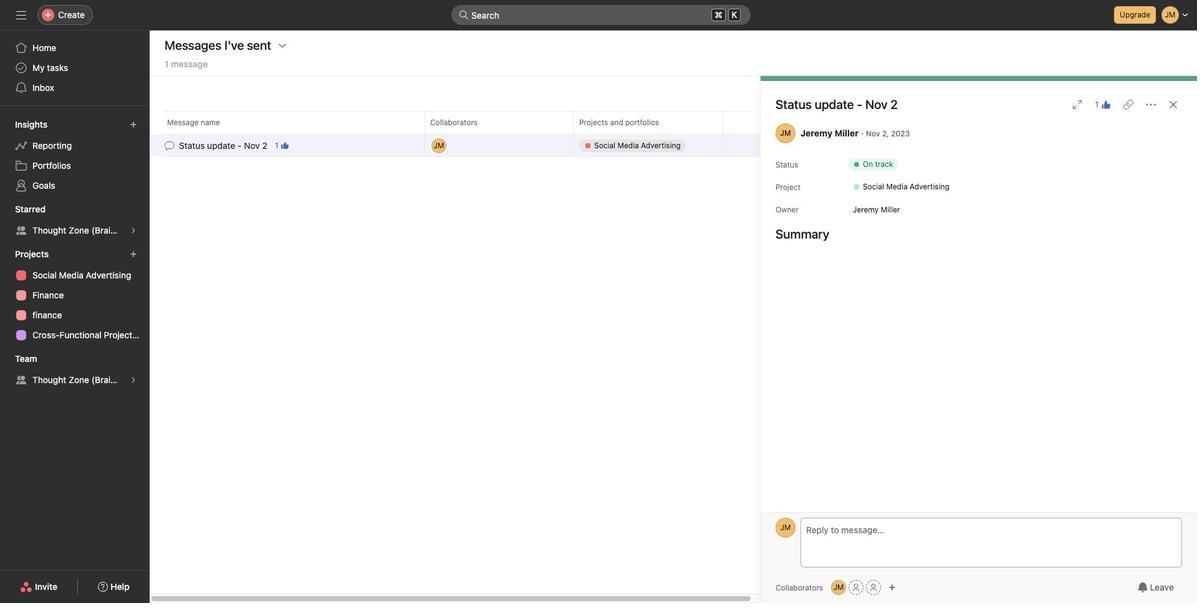 Task type: vqa. For each thing, say whether or not it's contained in the screenshot.
2nd column header
yes



Task type: locate. For each thing, give the bounding box(es) containing it.
full screen image
[[1073, 100, 1083, 110]]

see details, thought zone (brainstorm space) image inside teams element
[[130, 377, 137, 384]]

1 vertical spatial 1 like. you liked this task image
[[281, 142, 288, 149]]

column header
[[165, 111, 428, 134], [425, 111, 578, 134], [574, 111, 727, 134]]

1 horizontal spatial 1 like. you liked this task image
[[1101, 100, 1111, 110]]

0 horizontal spatial 1 like. you liked this task image
[[281, 142, 288, 149]]

see details, thought zone (brainstorm space) image inside starred element
[[130, 227, 137, 234]]

0 vertical spatial see details, thought zone (brainstorm space) image
[[130, 227, 137, 234]]

1 see details, thought zone (brainstorm space) image from the top
[[130, 227, 137, 234]]

0 vertical spatial 1 like. you liked this task image
[[1101, 100, 1111, 110]]

prominent image
[[459, 10, 469, 20]]

starred element
[[0, 198, 150, 243]]

global element
[[0, 31, 150, 105]]

teams element
[[0, 348, 150, 393]]

new project or portfolio image
[[130, 251, 137, 258]]

cell
[[574, 134, 723, 157]]

2 see details, thought zone (brainstorm space) image from the top
[[130, 377, 137, 384]]

1 vertical spatial see details, thought zone (brainstorm space) image
[[130, 377, 137, 384]]

None field
[[452, 5, 751, 25]]

1 like. you liked this task image
[[1101, 100, 1111, 110], [281, 142, 288, 149]]

see details, thought zone (brainstorm space) image
[[130, 227, 137, 234], [130, 377, 137, 384]]

open user profile image
[[776, 518, 796, 538]]

row
[[150, 111, 769, 134], [150, 133, 769, 158], [165, 133, 753, 135]]

more actions image
[[1146, 100, 1156, 110]]

tree grid
[[150, 133, 769, 158]]

see details, thought zone (brainstorm space) image for starred element
[[130, 227, 137, 234]]

insights element
[[0, 114, 150, 198]]



Task type: describe. For each thing, give the bounding box(es) containing it.
copy link image
[[1124, 100, 1134, 110]]

1 column header from the left
[[165, 111, 428, 134]]

close this status update image
[[1169, 100, 1179, 110]]

add or remove collaborators image
[[889, 584, 896, 592]]

Search tasks, projects, and more text field
[[452, 5, 751, 25]]

2 column header from the left
[[425, 111, 578, 134]]

add or remove collaborators image
[[831, 581, 846, 596]]

hide sidebar image
[[16, 10, 26, 20]]

see details, thought zone (brainstorm space) image for teams element
[[130, 377, 137, 384]]

conversation name for status update - nov 2 cell
[[150, 134, 425, 157]]

new insights image
[[130, 121, 137, 128]]

projects element
[[0, 243, 150, 348]]

actions image
[[278, 41, 288, 51]]

1 like. you liked this task image inside conversation name for status update - nov 2 cell
[[281, 142, 288, 149]]

3 column header from the left
[[574, 111, 727, 134]]



